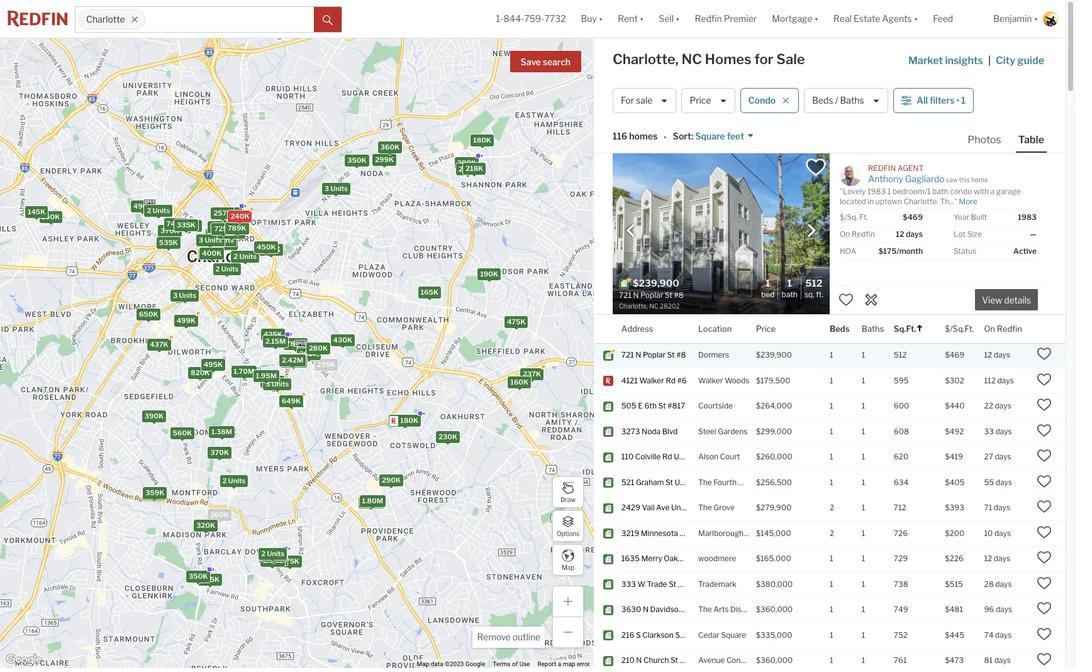 Task type: locate. For each thing, give the bounding box(es) containing it.
560k
[[173, 429, 192, 438]]

table button
[[1016, 133, 1047, 153]]

ft. inside 512 sq. ft.
[[816, 290, 824, 299]]

12 down 10
[[984, 554, 992, 564]]

None search field
[[146, 7, 314, 32]]

0 vertical spatial 512
[[806, 278, 822, 289]]

0 horizontal spatial 370k
[[160, 226, 179, 235]]

w
[[638, 580, 645, 589]]

4 ▾ from the left
[[814, 13, 818, 24]]

price button up $239,900
[[756, 315, 776, 343]]

27
[[984, 453, 993, 462]]

next button image
[[805, 224, 818, 237]]

1 horizontal spatial 512
[[894, 351, 907, 360]]

days for $226
[[994, 554, 1010, 564]]

st right trade
[[669, 580, 676, 589]]

512 up 595
[[894, 351, 907, 360]]

6 ▾ from the left
[[1034, 13, 1038, 24]]

10
[[984, 529, 993, 538]]

st inside 'link'
[[685, 605, 692, 615]]

walker
[[639, 376, 664, 386], [698, 376, 723, 386]]

2 walker from the left
[[698, 376, 723, 386]]

favorite button checkbox
[[805, 157, 827, 178]]

days for $515
[[995, 580, 1012, 589]]

beds left baths button
[[830, 324, 850, 334]]

filters
[[930, 95, 955, 106]]

0 horizontal spatial walker
[[639, 376, 664, 386]]

st inside "link"
[[667, 351, 675, 360]]

"lovely
[[840, 187, 866, 196]]

unit for b10
[[671, 504, 686, 513]]

180k up 290k
[[400, 417, 418, 425]]

map inside button
[[562, 564, 574, 572]]

rd inside 4121 walker rd #6 link
[[666, 376, 676, 386]]

the left grove
[[698, 504, 712, 513]]

0 vertical spatial 230k
[[397, 416, 416, 424]]

rd right the colville
[[662, 453, 672, 462]]

761
[[894, 656, 907, 666]]

1 horizontal spatial ft.
[[860, 213, 868, 222]]

370k down 1.38m
[[210, 448, 229, 457]]

$360,000 down $380,000
[[756, 605, 793, 615]]

buy ▾ button
[[581, 0, 603, 38]]

0 vertical spatial 370k
[[160, 226, 179, 235]]

rd left #6
[[666, 376, 676, 386]]

1 horizontal spatial $469
[[945, 351, 965, 360]]

1 vertical spatial 260k
[[210, 511, 229, 520]]

165k
[[421, 288, 438, 297]]

0 vertical spatial 475k
[[507, 318, 526, 327]]

0 horizontal spatial 299k
[[317, 361, 336, 369]]

st for poplar
[[667, 351, 675, 360]]

$279,900
[[756, 504, 792, 513]]

1 horizontal spatial 355k
[[262, 245, 281, 254]]

map left data
[[417, 661, 429, 668]]

n right 210 at the right of page
[[636, 656, 642, 666]]

721 n poplar st #8
[[621, 351, 686, 360]]

0 vertical spatial 1983
[[868, 187, 886, 196]]

260k down 780k
[[299, 350, 318, 359]]

favorite this home image for 33 days
[[1037, 423, 1052, 438]]

days for $481
[[996, 605, 1012, 615]]

walker down dormers
[[698, 376, 723, 386]]

0 vertical spatial baths
[[840, 95, 864, 106]]

map region
[[0, 13, 644, 669]]

1 horizontal spatial 1983
[[1018, 213, 1037, 222]]

baths right /
[[840, 95, 864, 106]]

▾ left user photo
[[1034, 13, 1038, 24]]

2 vertical spatial 12
[[984, 554, 992, 564]]

noda
[[642, 427, 661, 437]]

market
[[908, 55, 943, 67]]

unit right ave
[[671, 504, 686, 513]]

days right 112
[[997, 376, 1014, 386]]

▾ right the rent
[[640, 13, 644, 24]]

180k up 209k
[[473, 136, 491, 145]]

1 vertical spatial price button
[[756, 315, 776, 343]]

2 vertical spatial the
[[698, 605, 712, 615]]

0 vertical spatial woods
[[725, 376, 750, 386]]

arts
[[714, 605, 729, 615]]

map down options
[[562, 564, 574, 572]]

sell ▾
[[659, 13, 680, 24]]

3 favorite this home image from the top
[[1037, 576, 1052, 591]]

3273
[[621, 427, 640, 437]]

340k up 789k
[[221, 209, 240, 218]]

1 vertical spatial 355k
[[201, 576, 220, 584]]

1 horizontal spatial •
[[957, 95, 959, 106]]

0 vertical spatial 180k
[[473, 136, 491, 145]]

$440
[[945, 402, 965, 411]]

210 n church st #2808 link
[[621, 656, 704, 667]]

days right 27
[[995, 453, 1011, 462]]

1 inside "lovely 1983 1 bedroom/1 bath condo with a garage located in uptown charlotte. th..."
[[888, 187, 891, 196]]

2 vertical spatial square
[[721, 631, 746, 640]]

favorite this home image right 27 days
[[1037, 449, 1052, 464]]

0 vertical spatial 260k
[[299, 350, 318, 359]]

lot size
[[954, 230, 982, 239]]

1 ▾ from the left
[[599, 13, 603, 24]]

525k
[[149, 206, 168, 215]]

0 vertical spatial 160k
[[42, 213, 60, 222]]

2 vertical spatial 12 days
[[984, 554, 1010, 564]]

the left fourth
[[698, 478, 712, 487]]

1 vertical spatial on redfin
[[984, 324, 1022, 334]]

the left 'arts' at right bottom
[[698, 605, 712, 615]]

1 horizontal spatial 160k
[[510, 378, 529, 387]]

0 vertical spatial ft.
[[860, 213, 868, 222]]

poplar
[[643, 351, 666, 360]]

0 vertical spatial a
[[991, 187, 995, 196]]

359k
[[145, 489, 164, 498]]

heading
[[619, 278, 721, 311]]

1983
[[868, 187, 886, 196], [1018, 213, 1037, 222]]

7732
[[544, 13, 566, 24]]

237k
[[523, 370, 541, 379]]

1 horizontal spatial 260k
[[299, 350, 318, 359]]

1 vertical spatial •
[[664, 132, 667, 143]]

▾ right "sell" in the right top of the page
[[676, 13, 680, 24]]

days right 33
[[996, 427, 1012, 437]]

1 vertical spatial woods
[[745, 529, 770, 538]]

sell ▾ button
[[651, 0, 687, 38]]

71 days
[[984, 504, 1010, 513]]

210 n church st #2808 avenue condominiums
[[621, 656, 780, 666]]

on
[[840, 230, 850, 239], [984, 324, 995, 334]]

days for $469
[[994, 351, 1010, 360]]

anthony gagliardo image
[[832, 164, 867, 199]]

days right '96' at the right
[[996, 605, 1012, 615]]

▾ right mortgage
[[814, 13, 818, 24]]

a
[[701, 631, 706, 640]]

355k
[[262, 245, 281, 254], [201, 576, 220, 584]]

ward
[[738, 478, 757, 487]]

1 vertical spatial 512
[[894, 351, 907, 360]]

beds / baths
[[812, 95, 864, 106]]

290k
[[382, 476, 401, 485]]

0 vertical spatial on redfin
[[840, 230, 875, 239]]

x-out this home image
[[864, 292, 879, 308]]

map data ©2023 google
[[417, 661, 485, 668]]

days for $405
[[996, 478, 1012, 487]]

woods up $165,000
[[745, 529, 770, 538]]

600k
[[219, 228, 239, 236]]

0 horizontal spatial on redfin
[[840, 230, 875, 239]]

previous button image
[[625, 224, 637, 237]]

days right 74
[[995, 631, 1012, 640]]

favorite this home image
[[839, 292, 854, 308], [1037, 347, 1052, 362], [1037, 372, 1052, 387], [1037, 398, 1052, 413], [1037, 474, 1052, 489], [1037, 500, 1052, 515], [1037, 525, 1052, 540], [1037, 551, 1052, 566], [1037, 602, 1052, 617], [1037, 653, 1052, 668]]

a right the with
[[991, 187, 995, 196]]

1-844-759-7732 link
[[496, 13, 566, 24]]

1 inside "1 bath"
[[787, 278, 792, 289]]

square inside button
[[695, 131, 725, 142]]

0 horizontal spatial 1983
[[868, 187, 886, 196]]

• inside the 116 homes •
[[664, 132, 667, 143]]

oaks
[[664, 554, 682, 564]]

0 vertical spatial $469
[[903, 213, 923, 222]]

0 horizontal spatial price button
[[682, 88, 735, 113]]

1 horizontal spatial a
[[991, 187, 995, 196]]

unit left 11c
[[674, 453, 688, 462]]

512 inside 512 sq. ft.
[[806, 278, 822, 289]]

12 days up 112 days
[[984, 351, 1010, 360]]

n for 721
[[636, 351, 641, 360]]

299k down 360k
[[375, 155, 394, 164]]

days right 55
[[996, 478, 1012, 487]]

buy ▾ button
[[573, 0, 610, 38]]

1 vertical spatial 350k
[[189, 573, 208, 581]]

2 ▾ from the left
[[640, 13, 644, 24]]

340k up the 649k
[[263, 377, 282, 386]]

0 horizontal spatial 512
[[806, 278, 822, 289]]

▾ for mortgage ▾
[[814, 13, 818, 24]]

days right 28
[[995, 580, 1012, 589]]

days right 81
[[994, 656, 1011, 666]]

• inside button
[[957, 95, 959, 106]]

favorite this home image for $481
[[1037, 602, 1052, 617]]

$360,000 down $335,000
[[756, 656, 793, 666]]

fourth
[[714, 478, 737, 487]]

favorite this home image for $405
[[1037, 474, 1052, 489]]

uptown
[[876, 197, 902, 206]]

favorite button image
[[805, 157, 827, 178]]

woods up the courtside
[[725, 376, 750, 386]]

0 horizontal spatial on
[[840, 230, 850, 239]]

on down view
[[984, 324, 995, 334]]

price up :
[[690, 95, 711, 106]]

• for all filters • 1
[[957, 95, 959, 106]]

charlotte, nc homes for sale
[[613, 51, 805, 67]]

district
[[730, 605, 756, 615]]

n inside "link"
[[636, 351, 641, 360]]

2 the from the top
[[698, 504, 712, 513]]

sell ▾ button
[[659, 0, 680, 38]]

0 vertical spatial 340k
[[221, 209, 240, 218]]

google image
[[3, 652, 45, 669]]

st right clarkson
[[675, 631, 683, 640]]

st right the 6th
[[658, 402, 666, 411]]

• left sort
[[664, 132, 667, 143]]

$469 down charlotte.
[[903, 213, 923, 222]]

redfin down view details at the top of the page
[[997, 324, 1022, 334]]

0 horizontal spatial 350k
[[189, 573, 208, 581]]

favorite this home image for $473
[[1037, 653, 1052, 668]]

12 for $226
[[984, 554, 992, 564]]

sale
[[636, 95, 653, 106]]

1635
[[621, 554, 640, 564]]

st for clarkson
[[675, 631, 683, 640]]

redfin down $/sq. ft.
[[852, 230, 875, 239]]

1 vertical spatial map
[[417, 661, 429, 668]]

unit for 3f
[[675, 478, 689, 487]]

512 for 512 sq. ft.
[[806, 278, 822, 289]]

days
[[906, 230, 923, 239], [994, 351, 1010, 360], [997, 376, 1014, 386], [995, 402, 1011, 411], [996, 427, 1012, 437], [995, 453, 1011, 462], [996, 478, 1012, 487], [994, 504, 1010, 513], [995, 529, 1011, 538], [994, 554, 1010, 564], [995, 580, 1012, 589], [996, 605, 1012, 615], [995, 631, 1012, 640], [994, 656, 1011, 666]]

▾ right buy
[[599, 13, 603, 24]]

$335,000
[[756, 631, 792, 640]]

bedroom/1
[[893, 187, 931, 196]]

st left #3305
[[685, 605, 692, 615]]

days up "28 days"
[[994, 554, 1010, 564]]

$/sq.
[[840, 213, 858, 222]]

walker right 4121
[[639, 376, 664, 386]]

guide
[[1018, 55, 1044, 67]]

12 days up $175/month
[[896, 230, 923, 239]]

500k
[[180, 221, 199, 230]]

0 vertical spatial •
[[957, 95, 959, 106]]

square right :
[[695, 131, 725, 142]]

favorite this home image for 74 days
[[1037, 627, 1052, 642]]

260k up 320k
[[210, 511, 229, 520]]

mortgage
[[772, 13, 813, 24]]

12 up 112
[[984, 351, 992, 360]]

1 horizontal spatial 180k
[[473, 136, 491, 145]]

1 vertical spatial 299k
[[317, 361, 336, 369]]

unit
[[674, 453, 688, 462], [675, 478, 689, 487], [671, 504, 686, 513], [684, 631, 699, 640]]

1 horizontal spatial 350k
[[347, 156, 366, 165]]

favorite this home image right 33 days
[[1037, 423, 1052, 438]]

1 vertical spatial redfin
[[852, 230, 875, 239]]

beds for beds / baths
[[812, 95, 833, 106]]

1 vertical spatial on
[[984, 324, 995, 334]]

2 vertical spatial redfin
[[997, 324, 1022, 334]]

1 horizontal spatial 475k
[[507, 318, 526, 327]]

favorite this home image
[[1037, 423, 1052, 438], [1037, 449, 1052, 464], [1037, 576, 1052, 591], [1037, 627, 1052, 642]]

12 up $175/month
[[896, 230, 904, 239]]

280k
[[309, 344, 328, 353]]

a
[[991, 187, 995, 196], [558, 661, 561, 668]]

1 horizontal spatial 230k
[[439, 433, 457, 442]]

days right 10
[[995, 529, 1011, 538]]

b10
[[687, 504, 701, 513]]

738
[[894, 580, 908, 589]]

0 horizontal spatial •
[[664, 132, 667, 143]]

0 vertical spatial on
[[840, 230, 850, 239]]

1 inside button
[[961, 95, 966, 106]]

0 horizontal spatial ft.
[[816, 290, 824, 299]]

details
[[1004, 295, 1031, 306]]

437k
[[150, 340, 168, 349]]

• right "filters"
[[957, 95, 959, 106]]

st left #8
[[667, 351, 675, 360]]

0 vertical spatial n
[[636, 351, 641, 360]]

4 favorite this home image from the top
[[1037, 627, 1052, 642]]

0 horizontal spatial map
[[417, 661, 429, 668]]

of
[[512, 661, 518, 668]]

1 vertical spatial a
[[558, 661, 561, 668]]

370k up 535k in the left top of the page
[[160, 226, 179, 235]]

0 vertical spatial the
[[698, 478, 712, 487]]

marlborough
[[698, 529, 744, 538]]

church
[[644, 656, 669, 666]]

days up $175/month
[[906, 230, 923, 239]]

1 vertical spatial ft.
[[816, 290, 824, 299]]

0 vertical spatial $360,000
[[756, 605, 793, 615]]

st for 6th
[[658, 402, 666, 411]]

12 days down 10 days
[[984, 554, 1010, 564]]

st left #2808
[[671, 656, 678, 666]]

ft. right sq.
[[816, 290, 824, 299]]

beds inside button
[[812, 95, 833, 106]]

price button
[[682, 88, 735, 113], [756, 315, 776, 343]]

rd right minnesota
[[680, 529, 690, 538]]

st for davidson
[[685, 605, 692, 615]]

price up $239,900
[[756, 324, 776, 334]]

on redfin down $/sq. ft.
[[840, 230, 875, 239]]

terms of use
[[493, 661, 530, 668]]

1 vertical spatial 12
[[984, 351, 992, 360]]

redfin left premier
[[695, 13, 722, 24]]

209k
[[457, 158, 476, 167]]

725k
[[214, 225, 232, 233]]

homes
[[705, 51, 752, 67]]

days right 22
[[995, 402, 1011, 411]]

days for $419
[[995, 453, 1011, 462]]

a left map
[[558, 661, 561, 668]]

0 horizontal spatial 180k
[[400, 417, 418, 425]]

475k up 237k
[[507, 318, 526, 327]]

on redfin down view details at the top of the page
[[984, 324, 1022, 334]]

▾ right agents
[[914, 13, 918, 24]]

days for $492
[[996, 427, 1012, 437]]

n right 721
[[636, 351, 641, 360]]

square right the cedar
[[721, 631, 746, 640]]

3630 n davidson st #3305
[[621, 605, 718, 615]]

1 vertical spatial square
[[759, 478, 784, 487]]

favorite this home image right "28 days"
[[1037, 576, 1052, 591]]

city guide link
[[996, 53, 1047, 69]]

remove outline
[[477, 632, 540, 643]]

2 favorite this home image from the top
[[1037, 449, 1052, 464]]

1 vertical spatial beds
[[830, 324, 850, 334]]

days right 71
[[994, 504, 1010, 513]]

rd inside 3219 minnesota rd link
[[680, 529, 690, 538]]

216 s clarkson st unit a
[[621, 631, 706, 640]]

baths down x-out this home icon
[[862, 324, 884, 334]]

beds left /
[[812, 95, 833, 106]]

0 horizontal spatial 160k
[[42, 213, 60, 222]]

gardens
[[718, 427, 748, 437]]

mortgage ▾ button
[[772, 0, 818, 38]]

1 vertical spatial n
[[643, 605, 649, 615]]

1 the from the top
[[698, 478, 712, 487]]

608
[[894, 427, 909, 437]]

190k
[[480, 270, 498, 279]]

0 vertical spatial 299k
[[375, 155, 394, 164]]

0 horizontal spatial 475k
[[281, 557, 299, 566]]

1 vertical spatial 475k
[[281, 557, 299, 566]]

favorite this home image for $393
[[1037, 500, 1052, 515]]

ft. right $/sq. on the right top of page
[[860, 213, 868, 222]]

photo of 721 n poplar st #8, charlotte, nc 28202 image
[[613, 154, 830, 315]]

475k right 315k
[[281, 557, 299, 566]]

days up 112 days
[[994, 351, 1010, 360]]

remove charlotte image
[[131, 16, 139, 23]]

view details button
[[975, 290, 1038, 311]]

11c
[[690, 453, 702, 462]]

0 vertical spatial price button
[[682, 88, 735, 113]]

299k down 280k
[[317, 361, 336, 369]]

3 ▾ from the left
[[676, 13, 680, 24]]

0 horizontal spatial 355k
[[201, 576, 220, 584]]

with
[[974, 187, 989, 196]]

1 horizontal spatial map
[[562, 564, 574, 572]]

1 horizontal spatial 340k
[[263, 377, 282, 386]]

on up hoa
[[840, 230, 850, 239]]

terms of use link
[[493, 661, 530, 668]]

512 up sq.
[[806, 278, 822, 289]]

1983 inside "lovely 1983 1 bedroom/1 bath condo with a garage located in uptown charlotte. th..."
[[868, 187, 886, 196]]

0 vertical spatial map
[[562, 564, 574, 572]]

0 vertical spatial redfin
[[695, 13, 722, 24]]

0 vertical spatial 12 days
[[896, 230, 923, 239]]

map
[[562, 564, 574, 572], [417, 661, 429, 668]]

unit left 3f
[[675, 478, 689, 487]]

days for $302
[[997, 376, 1014, 386]]

©2023
[[445, 661, 464, 668]]

favorite this home image right 74 days
[[1037, 627, 1052, 642]]

0 vertical spatial price
[[690, 95, 711, 106]]

1983 up "—" at the top right of the page
[[1018, 213, 1037, 222]]

$469 up "$302"
[[945, 351, 965, 360]]

1983 up in
[[868, 187, 886, 196]]

0 horizontal spatial price
[[690, 95, 711, 106]]

square right the ward
[[759, 478, 784, 487]]

n right 3630
[[643, 605, 649, 615]]

n inside 'link'
[[643, 605, 649, 615]]

#817
[[668, 402, 685, 411]]

495k
[[204, 360, 223, 369]]

0 vertical spatial square
[[695, 131, 725, 142]]

1 favorite this home image from the top
[[1037, 423, 1052, 438]]

for
[[754, 51, 774, 67]]

save search
[[521, 57, 571, 67]]

425k
[[264, 330, 282, 339]]



Task type: describe. For each thing, give the bounding box(es) containing it.
search
[[543, 57, 571, 67]]

▾ for buy ▾
[[599, 13, 603, 24]]

graham
[[636, 478, 664, 487]]

cedar square
[[698, 631, 746, 640]]

12 days for $469
[[984, 351, 1010, 360]]

rent
[[618, 13, 638, 24]]

this
[[959, 176, 970, 184]]

rd for walker
[[666, 376, 676, 386]]

512 for 512
[[894, 351, 907, 360]]

anthony gagliardo link
[[868, 174, 945, 184]]

▾ for benjamin ▾
[[1034, 13, 1038, 24]]

view details
[[982, 295, 1031, 306]]

1 vertical spatial baths
[[862, 324, 884, 334]]

$264,000
[[756, 402, 792, 411]]

market insights link
[[908, 41, 983, 69]]

535k
[[159, 239, 178, 247]]

3273 noda blvd link
[[621, 427, 687, 437]]

333 w trade st #2503 link
[[621, 580, 702, 590]]

days for $200
[[995, 529, 1011, 538]]

location
[[698, 324, 732, 334]]

merry
[[641, 554, 662, 564]]

st right graham
[[666, 478, 673, 487]]

remove
[[477, 632, 511, 643]]

1.95m
[[256, 372, 277, 381]]

1 vertical spatial 230k
[[439, 433, 457, 442]]

size
[[967, 230, 982, 239]]

505
[[621, 402, 636, 411]]

days for $445
[[995, 631, 1012, 640]]

n for 3630
[[643, 605, 649, 615]]

favorite this home image for $469
[[1037, 347, 1052, 362]]

unit left a
[[684, 631, 699, 640]]

st for church
[[671, 656, 678, 666]]

12 for $469
[[984, 351, 992, 360]]

110
[[621, 453, 634, 462]]

1 horizontal spatial 370k
[[210, 448, 229, 457]]

27 days
[[984, 453, 1011, 462]]

▾ for sell ▾
[[676, 13, 680, 24]]

0 vertical spatial 12
[[896, 230, 904, 239]]

square feet
[[695, 131, 744, 142]]

favorite this home image for $226
[[1037, 551, 1052, 566]]

all
[[917, 95, 928, 106]]

the arts district $360,000
[[698, 605, 793, 615]]

the for b10
[[698, 504, 712, 513]]

1 horizontal spatial on redfin
[[984, 324, 1022, 334]]

sale
[[776, 51, 805, 67]]

1 walker from the left
[[639, 376, 664, 386]]

439k
[[226, 215, 245, 224]]

benjamin ▾
[[994, 13, 1038, 24]]

$200
[[945, 529, 965, 538]]

rd for minnesota
[[680, 529, 690, 538]]

all filters • 1
[[917, 95, 966, 106]]

days for $473
[[994, 656, 1011, 666]]

market insights | city guide
[[908, 55, 1044, 67]]

0 horizontal spatial 230k
[[397, 416, 416, 424]]

1 vertical spatial 1983
[[1018, 213, 1037, 222]]

price inside button
[[690, 95, 711, 106]]

favorite this home image for $440
[[1037, 398, 1052, 413]]

0 horizontal spatial 340k
[[221, 209, 240, 218]]

726
[[894, 529, 908, 538]]

634
[[894, 478, 909, 487]]

1635 merry oaks rd woodmere
[[621, 554, 736, 564]]

favorite this home image for 28 days
[[1037, 576, 1052, 591]]

0 horizontal spatial a
[[558, 661, 561, 668]]

$226
[[945, 554, 964, 564]]

96 days
[[984, 605, 1012, 615]]

721 n poplar st #8 link
[[621, 351, 687, 361]]

photos button
[[965, 133, 1016, 152]]

the for 3f
[[698, 478, 712, 487]]

0 vertical spatial 355k
[[262, 245, 281, 254]]

3219 minnesota rd
[[621, 529, 690, 538]]

baths inside button
[[840, 95, 864, 106]]

521 graham st unit 3f the fourth ward square
[[621, 478, 784, 487]]

• for 116 homes •
[[664, 132, 667, 143]]

report
[[538, 661, 556, 668]]

st for trade
[[669, 580, 676, 589]]

$/sq.ft.
[[945, 324, 974, 334]]

2.42m
[[282, 356, 303, 365]]

condo button
[[740, 88, 799, 113]]

real estate agents ▾ link
[[834, 0, 918, 38]]

rent ▾
[[618, 13, 644, 24]]

sort :
[[673, 131, 693, 142]]

1 horizontal spatial price button
[[756, 315, 776, 343]]

mortgage ▾ button
[[764, 0, 826, 38]]

blvd
[[662, 427, 678, 437]]

1 horizontal spatial price
[[756, 324, 776, 334]]

save
[[521, 57, 541, 67]]

more link
[[959, 197, 978, 206]]

mortgage ▾
[[772, 13, 818, 24]]

#2808
[[680, 656, 704, 666]]

749
[[894, 605, 908, 615]]

0 horizontal spatial 260k
[[210, 511, 229, 520]]

days for $393
[[994, 504, 1010, 513]]

rd right "oaks"
[[683, 554, 693, 564]]

81
[[984, 656, 993, 666]]

buy ▾
[[581, 13, 603, 24]]

844-
[[504, 13, 524, 24]]

1 inside 1 bed
[[766, 278, 770, 289]]

draw button
[[552, 477, 584, 508]]

on inside on redfin button
[[984, 324, 995, 334]]

1 $360,000 from the top
[[756, 605, 793, 615]]

$419
[[945, 453, 963, 462]]

530k
[[210, 223, 229, 232]]

1 vertical spatial 160k
[[510, 378, 529, 387]]

0 horizontal spatial $469
[[903, 213, 923, 222]]

anthony
[[868, 174, 903, 184]]

alson
[[698, 453, 718, 462]]

1 vertical spatial $469
[[945, 351, 965, 360]]

1 vertical spatial 180k
[[400, 417, 418, 425]]

map for map data ©2023 google
[[417, 661, 429, 668]]

3.69m
[[281, 355, 303, 364]]

outline
[[513, 632, 540, 643]]

beds for beds
[[830, 324, 850, 334]]

4121 walker rd #6 link
[[621, 376, 687, 387]]

74
[[984, 631, 994, 640]]

woods for walker woods
[[725, 376, 750, 386]]

real
[[834, 13, 852, 24]]

favorite this home image for 27 days
[[1037, 449, 1052, 464]]

2 horizontal spatial redfin
[[997, 324, 1022, 334]]

remove condo image
[[782, 97, 790, 104]]

located
[[840, 197, 866, 206]]

gagliardo
[[905, 174, 945, 184]]

submit search image
[[323, 15, 333, 25]]

lot
[[954, 230, 966, 239]]

▾ for rent ▾
[[640, 13, 644, 24]]

12 days for $226
[[984, 554, 1010, 564]]

1 vertical spatial 340k
[[263, 377, 282, 386]]

:
[[691, 131, 693, 142]]

#8
[[676, 351, 686, 360]]

feed button
[[926, 0, 986, 38]]

map for map
[[562, 564, 574, 572]]

$492
[[945, 427, 964, 437]]

2 $360,000 from the top
[[756, 656, 793, 666]]

map
[[563, 661, 575, 668]]

205k
[[457, 159, 476, 168]]

feet
[[727, 131, 744, 142]]

0 horizontal spatial redfin
[[695, 13, 722, 24]]

490k
[[133, 202, 152, 211]]

unit for 11c
[[674, 453, 688, 462]]

steel
[[698, 427, 716, 437]]

woods for marlborough woods
[[745, 529, 770, 538]]

redfin premier
[[695, 13, 757, 24]]

712
[[894, 504, 906, 513]]

521
[[621, 478, 634, 487]]

#2503
[[678, 580, 702, 589]]

3 the from the top
[[698, 605, 712, 615]]

a inside "lovely 1983 1 bedroom/1 bath condo with a garage located in uptown charlotte. th..."
[[991, 187, 995, 196]]

112 days
[[984, 376, 1014, 386]]

favorite this home image for $302
[[1037, 372, 1052, 387]]

days for $440
[[995, 402, 1011, 411]]

5 ▾ from the left
[[914, 13, 918, 24]]

n for 210
[[636, 656, 642, 666]]

view
[[982, 295, 1002, 306]]

645k
[[282, 397, 301, 406]]

rd for colville
[[662, 453, 672, 462]]

user photo image
[[1043, 11, 1058, 26]]

1 horizontal spatial redfin
[[852, 230, 875, 239]]

430k
[[333, 336, 352, 345]]

1 horizontal spatial 299k
[[375, 155, 394, 164]]

0 vertical spatial 350k
[[347, 156, 366, 165]]

favorite this home image for $200
[[1037, 525, 1052, 540]]

built
[[971, 213, 987, 222]]



Task type: vqa. For each thing, say whether or not it's contained in the screenshot.
the topmost 340k
yes



